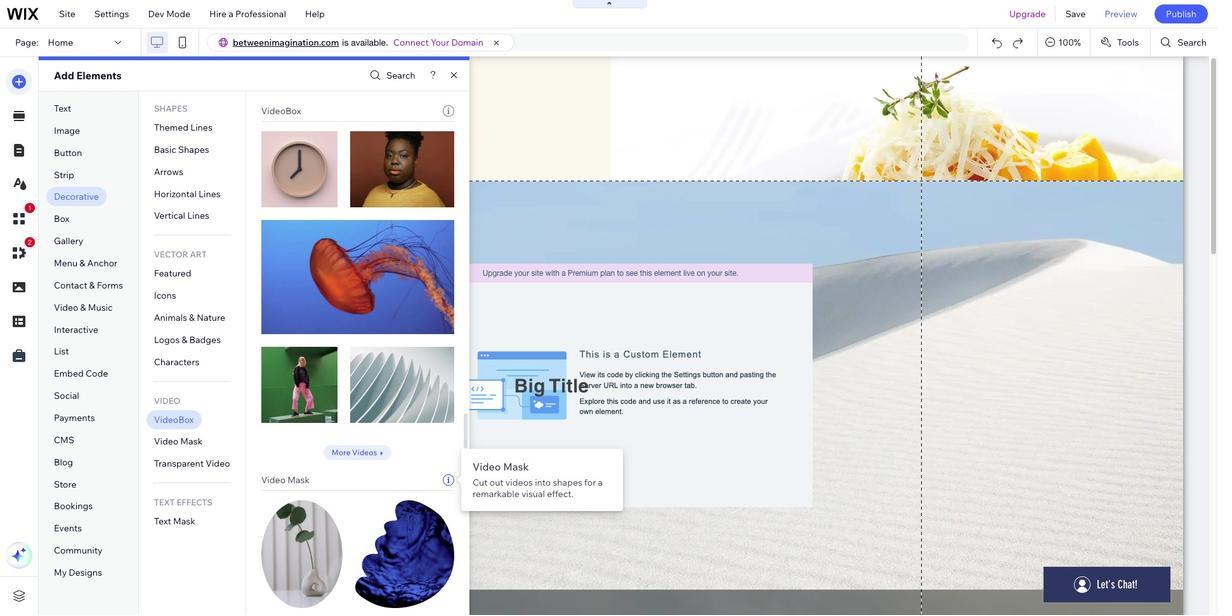 Task type: vqa. For each thing, say whether or not it's contained in the screenshot.
the leftmost Search button
yes



Task type: locate. For each thing, give the bounding box(es) containing it.
1 horizontal spatial a
[[598, 477, 603, 489]]

settings
[[94, 8, 129, 20]]

search button down publish
[[1151, 29, 1218, 56]]

a right for
[[598, 477, 603, 489]]

text
[[54, 103, 71, 114], [154, 498, 175, 508], [154, 516, 171, 527]]

& right menu
[[80, 258, 85, 269]]

100% button
[[1038, 29, 1090, 56]]

0 vertical spatial videobox
[[261, 105, 301, 117]]

video
[[54, 302, 78, 313], [154, 396, 180, 406], [154, 436, 178, 448], [206, 458, 230, 470], [473, 461, 501, 473], [261, 475, 286, 486]]

contact & forms
[[54, 280, 123, 291]]

search button
[[1151, 29, 1218, 56], [367, 66, 415, 85]]

1 horizontal spatial search
[[1178, 37, 1207, 48]]

themed lines
[[154, 122, 212, 133]]

connect
[[393, 37, 429, 48]]

& for forms
[[89, 280, 95, 291]]

mask
[[180, 436, 202, 448], [503, 461, 529, 473], [288, 475, 310, 486], [173, 516, 195, 527]]

text up image
[[54, 103, 71, 114]]

text up text mask
[[154, 498, 175, 508]]

more
[[332, 448, 351, 458]]

featured
[[154, 268, 191, 279]]

shapes
[[154, 103, 188, 114], [178, 144, 209, 155]]

1 vertical spatial shapes
[[178, 144, 209, 155]]

1 vertical spatial a
[[598, 477, 603, 489]]

basic
[[154, 144, 176, 155]]

video & music
[[54, 302, 113, 313]]

social
[[54, 390, 79, 402]]

button
[[54, 147, 82, 158]]

& for nature
[[189, 312, 195, 324]]

1 horizontal spatial videobox
[[261, 105, 301, 117]]

2 vertical spatial lines
[[187, 210, 209, 222]]

available.
[[351, 37, 388, 48]]

logos
[[154, 334, 180, 346]]

tools button
[[1091, 29, 1151, 56]]

0 vertical spatial lines
[[190, 122, 212, 133]]

1
[[28, 204, 32, 212]]

box
[[54, 213, 69, 225]]

100%
[[1059, 37, 1081, 48]]

1 horizontal spatial search button
[[1151, 29, 1218, 56]]

add elements
[[54, 69, 122, 82]]

embed
[[54, 368, 84, 380]]

cms
[[54, 435, 74, 446]]

your
[[431, 37, 449, 48]]

effect.
[[547, 489, 574, 500]]

0 horizontal spatial search
[[386, 70, 415, 81]]

0 vertical spatial search button
[[1151, 29, 1218, 56]]

badges
[[189, 334, 221, 346]]

upgrade
[[1010, 8, 1046, 20]]

search down publish
[[1178, 37, 1207, 48]]

search
[[1178, 37, 1207, 48], [386, 70, 415, 81]]

lines down "horizontal lines"
[[187, 210, 209, 222]]

2 vertical spatial text
[[154, 516, 171, 527]]

1 vertical spatial lines
[[199, 188, 221, 200]]

& left music
[[80, 302, 86, 313]]

hire
[[209, 8, 227, 20]]

search button down connect
[[367, 66, 415, 85]]

& for anchor
[[80, 258, 85, 269]]

0 vertical spatial a
[[229, 8, 233, 20]]

transparent
[[154, 458, 204, 470]]

arrows
[[154, 166, 183, 178]]

1 vertical spatial search button
[[367, 66, 415, 85]]

& left nature
[[189, 312, 195, 324]]

anchor
[[87, 258, 117, 269]]

more videos button
[[324, 445, 392, 461]]

menu
[[54, 258, 78, 269]]

code
[[86, 368, 108, 380]]

a
[[229, 8, 233, 20], [598, 477, 603, 489]]

0 horizontal spatial video mask
[[154, 436, 202, 448]]

0 horizontal spatial videobox
[[154, 414, 194, 426]]

shapes
[[553, 477, 582, 489]]

& left forms
[[89, 280, 95, 291]]

text for text effects
[[154, 498, 175, 508]]

1 vertical spatial search
[[386, 70, 415, 81]]

designs
[[69, 567, 102, 579]]

gallery
[[54, 236, 83, 247]]

2
[[28, 239, 32, 246]]

1 vertical spatial video mask
[[261, 475, 310, 486]]

lines up 'basic shapes'
[[190, 122, 212, 133]]

1 vertical spatial text
[[154, 498, 175, 508]]

search down connect
[[386, 70, 415, 81]]

shapes down themed lines
[[178, 144, 209, 155]]

0 vertical spatial text
[[54, 103, 71, 114]]

video mask
[[154, 436, 202, 448], [261, 475, 310, 486]]

video inside video mask cut out videos into shapes for a remarkable visual effect.
[[473, 461, 501, 473]]

dev
[[148, 8, 164, 20]]

text for text mask
[[154, 516, 171, 527]]

0 vertical spatial shapes
[[154, 103, 188, 114]]

a right hire
[[229, 8, 233, 20]]

my
[[54, 567, 67, 579]]

menu & anchor
[[54, 258, 117, 269]]

text down text effects
[[154, 516, 171, 527]]

lines right horizontal
[[199, 188, 221, 200]]

tools
[[1117, 37, 1139, 48]]

shapes up "themed"
[[154, 103, 188, 114]]

embed code
[[54, 368, 108, 380]]

lines
[[190, 122, 212, 133], [199, 188, 221, 200], [187, 210, 209, 222]]

& right the logos
[[182, 334, 187, 346]]

into
[[535, 477, 551, 489]]



Task type: describe. For each thing, give the bounding box(es) containing it.
my designs
[[54, 567, 102, 579]]

1 vertical spatial videobox
[[154, 414, 194, 426]]

add
[[54, 69, 74, 82]]

strip
[[54, 169, 74, 181]]

publish
[[1166, 8, 1197, 20]]

help
[[305, 8, 325, 20]]

publish button
[[1155, 4, 1208, 23]]

elements
[[76, 69, 122, 82]]

save
[[1066, 8, 1086, 20]]

out
[[490, 477, 504, 489]]

professional
[[235, 8, 286, 20]]

animals & nature
[[154, 312, 225, 324]]

icons
[[154, 290, 176, 302]]

horizontal lines
[[154, 188, 221, 200]]

logos & badges
[[154, 334, 221, 346]]

0 horizontal spatial search button
[[367, 66, 415, 85]]

music
[[88, 302, 113, 313]]

& for badges
[[182, 334, 187, 346]]

vertical lines
[[154, 210, 209, 222]]

text for text
[[54, 103, 71, 114]]

preview button
[[1096, 0, 1147, 28]]

image
[[54, 125, 80, 136]]

events
[[54, 523, 82, 535]]

community
[[54, 545, 103, 557]]

blog
[[54, 457, 73, 468]]

lines for horizontal lines
[[199, 188, 221, 200]]

is
[[342, 37, 349, 48]]

interactive
[[54, 324, 98, 335]]

mode
[[166, 8, 190, 20]]

betweenimagination.com
[[233, 37, 339, 48]]

is available. connect your domain
[[342, 37, 484, 48]]

home
[[48, 37, 73, 48]]

themed
[[154, 122, 188, 133]]

lines for vertical lines
[[187, 210, 209, 222]]

0 horizontal spatial a
[[229, 8, 233, 20]]

art
[[190, 250, 207, 260]]

dev mode
[[148, 8, 190, 20]]

forms
[[97, 280, 123, 291]]

save button
[[1056, 0, 1096, 28]]

domain
[[451, 37, 484, 48]]

bookings
[[54, 501, 93, 512]]

vertical
[[154, 210, 185, 222]]

0 vertical spatial video mask
[[154, 436, 202, 448]]

1 button
[[6, 203, 35, 232]]

more videos
[[332, 448, 377, 458]]

list
[[54, 346, 69, 358]]

video mask cut out videos into shapes for a remarkable visual effect.
[[473, 461, 603, 500]]

videos
[[506, 477, 533, 489]]

hire a professional
[[209, 8, 286, 20]]

for
[[584, 477, 596, 489]]

decorative
[[54, 191, 99, 203]]

store
[[54, 479, 76, 490]]

animals
[[154, 312, 187, 324]]

0 vertical spatial search
[[1178, 37, 1207, 48]]

videos
[[352, 448, 377, 458]]

text mask
[[154, 516, 195, 527]]

site
[[59, 8, 75, 20]]

a inside video mask cut out videos into shapes for a remarkable visual effect.
[[598, 477, 603, 489]]

cut
[[473, 477, 488, 489]]

mask inside video mask cut out videos into shapes for a remarkable visual effect.
[[503, 461, 529, 473]]

1 horizontal spatial video mask
[[261, 475, 310, 486]]

effects
[[177, 498, 212, 508]]

basic shapes
[[154, 144, 209, 155]]

transparent video
[[154, 458, 230, 470]]

preview
[[1105, 8, 1138, 20]]

payments
[[54, 413, 95, 424]]

lines for themed lines
[[190, 122, 212, 133]]

vector
[[154, 250, 188, 260]]

remarkable
[[473, 489, 520, 500]]

visual
[[522, 489, 545, 500]]

2 button
[[6, 237, 35, 267]]

horizontal
[[154, 188, 197, 200]]

& for music
[[80, 302, 86, 313]]

characters
[[154, 356, 199, 368]]

vector art
[[154, 250, 207, 260]]

text effects
[[154, 498, 212, 508]]

nature
[[197, 312, 225, 324]]



